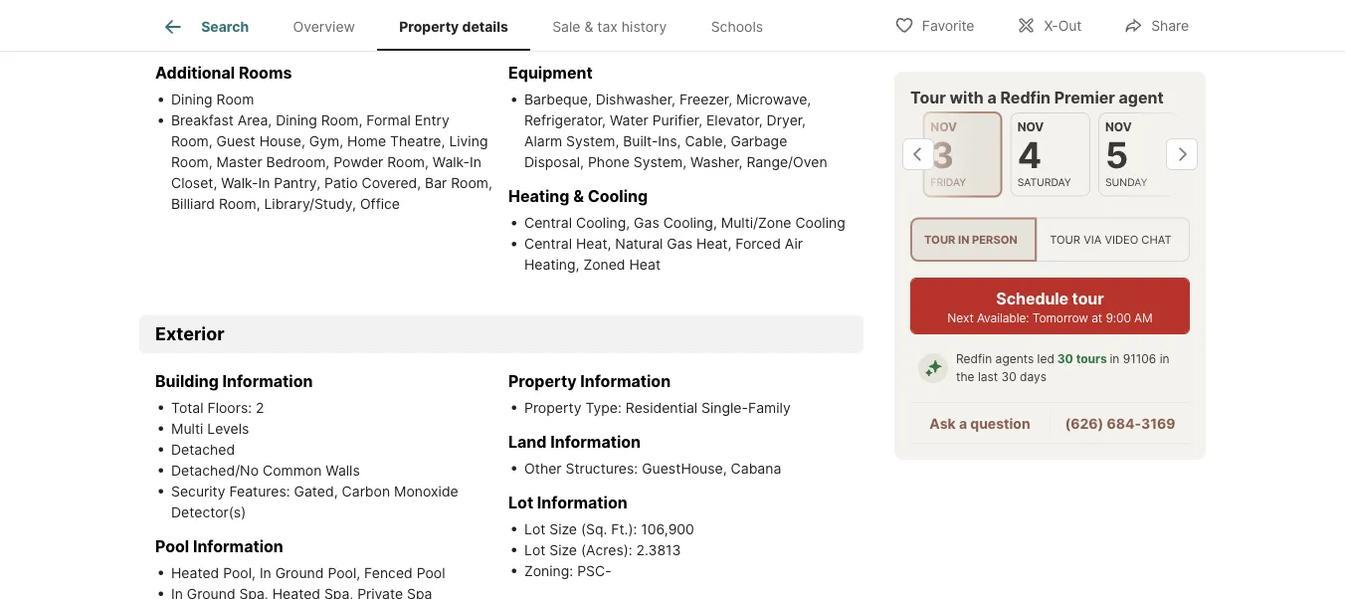 Task type: locate. For each thing, give the bounding box(es) containing it.
1 vertical spatial pool
[[417, 565, 445, 582]]

information up (sq.
[[537, 493, 628, 512]]

0 vertical spatial laundry
[[155, 3, 220, 22]]

1 vertical spatial system,
[[634, 154, 687, 171]]

tour for tour in person
[[925, 233, 956, 246]]

1 horizontal spatial system,
[[634, 154, 687, 171]]

lot
[[509, 493, 534, 512], [525, 521, 546, 538], [525, 542, 546, 559]]

0 vertical spatial pool
[[155, 537, 189, 556]]

covered,
[[362, 175, 421, 192]]

0 horizontal spatial dining
[[171, 91, 213, 108]]

total
[[171, 399, 204, 416]]

0 vertical spatial walk-
[[433, 154, 470, 171]]

None button
[[923, 111, 1003, 197], [1011, 112, 1091, 196], [1099, 112, 1179, 196], [923, 111, 1003, 197], [1011, 112, 1091, 196], [1099, 112, 1179, 196]]

walk- down master on the left
[[221, 175, 258, 192]]

0 horizontal spatial 30
[[1002, 370, 1017, 384]]

washer,
[[691, 154, 743, 171]]

0 vertical spatial gas
[[634, 215, 660, 232]]

pool, left fenced
[[328, 565, 360, 582]]

in left ground
[[260, 565, 272, 582]]

nov inside nov 5 sunday
[[1106, 120, 1132, 134]]

room, right "bar"
[[451, 175, 493, 192]]

tour left via
[[1050, 233, 1081, 246]]

premier
[[1055, 88, 1116, 107]]

central down "heating" at the left top
[[525, 215, 572, 232]]

dining up house,
[[276, 112, 317, 129]]

& for heating
[[573, 187, 584, 206]]

additional
[[155, 64, 235, 83]]

in inside in the last 30 days
[[1160, 352, 1170, 367]]

a right ask
[[959, 415, 968, 432]]

cooling
[[588, 187, 648, 206], [796, 215, 846, 232]]

central up heating,
[[525, 236, 572, 253]]

room, up closet,
[[171, 154, 213, 171]]

1 pool, from the left
[[223, 565, 256, 582]]

lot information lot size (sq. ft.): 106,900 lot size (acres): 2.3813 zoning: psc-
[[509, 493, 695, 580]]

tour left person
[[925, 233, 956, 246]]

0 horizontal spatial system,
[[566, 133, 619, 150]]

0 horizontal spatial in
[[959, 233, 970, 246]]

information inside flooring information hardwood floors, tile floors
[[576, 3, 667, 22]]

laundry information laundry room
[[155, 3, 314, 48]]

heated
[[171, 565, 219, 582]]

1 vertical spatial gas
[[667, 236, 693, 253]]

30
[[1058, 352, 1074, 367], [1002, 370, 1017, 384]]

1 size from the top
[[550, 521, 577, 538]]

& right "heating" at the left top
[[573, 187, 584, 206]]

type:
[[586, 399, 622, 416]]

0 vertical spatial redfin
[[1001, 88, 1051, 107]]

30 for tours
[[1058, 352, 1074, 367]]

monoxide
[[394, 483, 459, 500]]

additional rooms dining room breakfast area, dining room, formal entry room, guest house, gym, home theatre, living room, master bedroom, powder room, walk-in closet, walk-in pantry, patio covered, bar room, billiard room, library/study, office
[[155, 64, 493, 213]]

2 nov from the left
[[1018, 120, 1045, 134]]

information inside land information other structures: guesthouse, cabana
[[551, 432, 641, 452]]

list box containing tour in person
[[911, 217, 1191, 262]]

sale & tax history tab
[[531, 3, 689, 51]]

gas right natural
[[667, 236, 693, 253]]

room inside the "additional rooms dining room breakfast area, dining room, formal entry room, guest house, gym, home theatre, living room, master bedroom, powder room, walk-in closet, walk-in pantry, patio covered, bar room, billiard room, library/study, office"
[[217, 91, 254, 108]]

tour
[[911, 88, 946, 107], [925, 233, 956, 246], [1050, 233, 1081, 246]]

tour for tour via video chat
[[1050, 233, 1081, 246]]

0 horizontal spatial a
[[959, 415, 968, 432]]

2 heat, from the left
[[697, 236, 732, 253]]

redfin up 4
[[1001, 88, 1051, 107]]

0 vertical spatial 30
[[1058, 352, 1074, 367]]

room, up gym,
[[321, 112, 363, 129]]

1 vertical spatial room
[[217, 91, 254, 108]]

system, up phone
[[566, 133, 619, 150]]

& left tax
[[585, 18, 594, 35]]

gas up natural
[[634, 215, 660, 232]]

2 central from the top
[[525, 236, 572, 253]]

0 vertical spatial room
[[229, 31, 266, 48]]

30 right led
[[1058, 352, 1074, 367]]

0 vertical spatial a
[[988, 88, 997, 107]]

favorite
[[923, 17, 975, 34]]

0 horizontal spatial walk-
[[221, 175, 258, 192]]

1 vertical spatial cooling
[[796, 215, 846, 232]]

heat
[[630, 257, 661, 274]]

fenced
[[364, 565, 413, 582]]

heating & cooling central cooling, gas cooling, multi/zone cooling central heat, natural gas heat, forced air heating, zoned heat
[[509, 187, 846, 274]]

disposal,
[[525, 154, 584, 171]]

purifier,
[[653, 112, 703, 129]]

room up rooms
[[229, 31, 266, 48]]

0 horizontal spatial &
[[573, 187, 584, 206]]

1 central from the top
[[525, 215, 572, 232]]

in left person
[[959, 233, 970, 246]]

features:
[[229, 483, 290, 500]]

1 horizontal spatial 30
[[1058, 352, 1074, 367]]

property information property type: residential single-family
[[509, 372, 791, 416]]

gated, carbon monoxide detector(s)
[[171, 483, 459, 521]]

& for sale
[[585, 18, 594, 35]]

0 vertical spatial &
[[585, 18, 594, 35]]

in right the tours
[[1110, 352, 1120, 367]]

0 horizontal spatial redfin
[[957, 352, 993, 367]]

5
[[1106, 133, 1129, 177]]

property inside tab
[[399, 18, 459, 35]]

pool, right the heated
[[223, 565, 256, 582]]

nov up previous icon
[[931, 120, 958, 134]]

heat, left forced
[[697, 236, 732, 253]]

range/oven
[[747, 154, 828, 171]]

nov down tour with a redfin premier agent
[[1018, 120, 1045, 134]]

1 vertical spatial in
[[258, 175, 270, 192]]

ins,
[[658, 133, 681, 150]]

heating
[[509, 187, 570, 206]]

guest
[[217, 133, 256, 150]]

in down the living
[[470, 154, 482, 171]]

detached
[[171, 441, 235, 458]]

0 horizontal spatial cooling
[[588, 187, 648, 206]]

system, down ins, in the top of the page
[[634, 154, 687, 171]]

information down detector(s)
[[193, 537, 283, 556]]

property for information
[[509, 372, 577, 391]]

previous image
[[903, 139, 935, 170]]

tab list
[[139, 0, 802, 51]]

1 vertical spatial walk-
[[221, 175, 258, 192]]

cooling up air
[[796, 215, 846, 232]]

information inside lot information lot size (sq. ft.): 106,900 lot size (acres): 2.3813 zoning: psc-
[[537, 493, 628, 512]]

nov
[[931, 120, 958, 134], [1018, 120, 1045, 134], [1106, 120, 1132, 134]]

refrigerator,
[[525, 112, 606, 129]]

entry
[[415, 112, 450, 129]]

information for flooring
[[576, 3, 667, 22]]

information for building
[[223, 372, 313, 391]]

pool right fenced
[[417, 565, 445, 582]]

property details tab
[[377, 3, 531, 51]]

pool,
[[223, 565, 256, 582], [328, 565, 360, 582]]

heat, up zoned
[[576, 236, 612, 253]]

room for rooms
[[217, 91, 254, 108]]

1 vertical spatial a
[[959, 415, 968, 432]]

heat,
[[576, 236, 612, 253], [697, 236, 732, 253]]

0 horizontal spatial heat,
[[576, 236, 612, 253]]

nov inside nov 3 friday
[[931, 120, 958, 134]]

30 down agents
[[1002, 370, 1017, 384]]

rooms
[[239, 64, 292, 83]]

library/study,
[[264, 196, 356, 213]]

information inside property information property type: residential single-family
[[581, 372, 671, 391]]

next image
[[1167, 139, 1198, 170]]

pool up the heated
[[155, 537, 189, 556]]

agents
[[996, 352, 1034, 367]]

a right with
[[988, 88, 997, 107]]

equipment barbeque, dishwasher, freezer, microwave, refrigerator, water purifier, elevator, dryer, alarm system, built-ins, cable, garbage disposal, phone system, washer, range/oven
[[509, 64, 828, 171]]

in right 91106
[[1160, 352, 1170, 367]]

nov down agent
[[1106, 120, 1132, 134]]

pantry,
[[274, 175, 321, 192]]

0 vertical spatial size
[[550, 521, 577, 538]]

size up 'zoning:'
[[550, 542, 577, 559]]

0 vertical spatial lot
[[509, 493, 534, 512]]

chat
[[1142, 233, 1172, 246]]

information inside laundry information laundry room
[[223, 3, 314, 22]]

3 nov from the left
[[1106, 120, 1132, 134]]

ft.):
[[611, 521, 637, 538]]

list box
[[911, 217, 1191, 262]]

building information total floors: 2 multi levels detached detached/no common walls
[[155, 372, 360, 479]]

a
[[988, 88, 997, 107], [959, 415, 968, 432]]

property
[[399, 18, 459, 35], [509, 372, 577, 391], [525, 399, 582, 416]]

in inside pool information heated pool, in ground pool, fenced pool
[[260, 565, 272, 582]]

1 nov from the left
[[931, 120, 958, 134]]

106,900
[[641, 521, 695, 538]]

gym,
[[309, 133, 344, 150]]

other
[[525, 460, 562, 477]]

room up area,
[[217, 91, 254, 108]]

room inside laundry information laundry room
[[229, 31, 266, 48]]

family
[[749, 399, 791, 416]]

cooling down phone
[[588, 187, 648, 206]]

& inside heating & cooling central cooling, gas cooling, multi/zone cooling central heat, natural gas heat, forced air heating, zoned heat
[[573, 187, 584, 206]]

1 vertical spatial property
[[509, 372, 577, 391]]

information up rooms
[[223, 3, 314, 22]]

size
[[550, 521, 577, 538], [550, 542, 577, 559]]

redfin up the the
[[957, 352, 993, 367]]

information up 2
[[223, 372, 313, 391]]

1 horizontal spatial dining
[[276, 112, 317, 129]]

information up the floors,
[[576, 3, 667, 22]]

0 vertical spatial dining
[[171, 91, 213, 108]]

elevator,
[[707, 112, 763, 129]]

multi
[[171, 420, 203, 437]]

0 horizontal spatial cooling,
[[576, 215, 630, 232]]

room, down theatre,
[[387, 154, 429, 171]]

dishwasher,
[[596, 91, 676, 108]]

1 vertical spatial size
[[550, 542, 577, 559]]

tour left with
[[911, 88, 946, 107]]

information inside pool information heated pool, in ground pool, fenced pool
[[193, 537, 283, 556]]

1 horizontal spatial heat,
[[697, 236, 732, 253]]

1 vertical spatial 30
[[1002, 370, 1017, 384]]

30 inside in the last 30 days
[[1002, 370, 1017, 384]]

& inside tab
[[585, 18, 594, 35]]

2 pool, from the left
[[328, 565, 360, 582]]

information up type:
[[581, 372, 671, 391]]

2 vertical spatial property
[[525, 399, 582, 416]]

1 vertical spatial central
[[525, 236, 572, 253]]

flooring
[[509, 3, 573, 22]]

living
[[449, 133, 488, 150]]

sale & tax history
[[553, 18, 667, 35]]

ask a question link
[[930, 415, 1031, 432]]

cooling, left multi/zone
[[664, 215, 718, 232]]

2 vertical spatial in
[[260, 565, 272, 582]]

detached/no
[[171, 462, 259, 479]]

zoning:
[[525, 563, 574, 580]]

redfin
[[1001, 88, 1051, 107], [957, 352, 993, 367]]

water
[[610, 112, 649, 129]]

0 vertical spatial cooling
[[588, 187, 648, 206]]

1 heat, from the left
[[576, 236, 612, 253]]

(sq.
[[581, 521, 608, 538]]

4
[[1018, 133, 1042, 177]]

share button
[[1107, 4, 1206, 45]]

share
[[1152, 17, 1190, 34]]

2 horizontal spatial nov
[[1106, 120, 1132, 134]]

1 horizontal spatial &
[[585, 18, 594, 35]]

levels
[[207, 420, 249, 437]]

1 horizontal spatial pool,
[[328, 565, 360, 582]]

0 vertical spatial property
[[399, 18, 459, 35]]

formal
[[367, 112, 411, 129]]

walk- up "bar"
[[433, 154, 470, 171]]

laundry
[[155, 3, 220, 22], [171, 31, 225, 48]]

bar
[[425, 175, 447, 192]]

3169
[[1142, 415, 1176, 432]]

0 horizontal spatial nov
[[931, 120, 958, 134]]

land
[[509, 432, 547, 452]]

dining up breakfast
[[171, 91, 213, 108]]

0 horizontal spatial pool,
[[223, 565, 256, 582]]

2 horizontal spatial in
[[1160, 352, 1170, 367]]

information for property
[[581, 372, 671, 391]]

cooling, up natural
[[576, 215, 630, 232]]

0 vertical spatial central
[[525, 215, 572, 232]]

in down master on the left
[[258, 175, 270, 192]]

1 vertical spatial redfin
[[957, 352, 993, 367]]

information inside building information total floors: 2 multi levels detached detached/no common walls
[[223, 372, 313, 391]]

1 vertical spatial lot
[[525, 521, 546, 538]]

1 vertical spatial &
[[573, 187, 584, 206]]

1 horizontal spatial cooling,
[[664, 215, 718, 232]]

1 horizontal spatial nov
[[1018, 120, 1045, 134]]

property for details
[[399, 18, 459, 35]]

nov inside nov 4 saturday
[[1018, 120, 1045, 134]]

size left (sq.
[[550, 521, 577, 538]]

saturday
[[1018, 176, 1072, 188]]

walk-
[[433, 154, 470, 171], [221, 175, 258, 192]]

information up structures:
[[551, 432, 641, 452]]

gated,
[[294, 483, 338, 500]]



Task type: describe. For each thing, give the bounding box(es) containing it.
powder
[[334, 154, 384, 171]]

question
[[971, 415, 1031, 432]]

0 horizontal spatial gas
[[634, 215, 660, 232]]

information for pool
[[193, 537, 283, 556]]

microwave,
[[737, 91, 812, 108]]

tab list containing search
[[139, 0, 802, 51]]

master
[[217, 154, 262, 171]]

x-out
[[1045, 17, 1082, 34]]

walls
[[326, 462, 360, 479]]

overview tab
[[271, 3, 377, 51]]

heating,
[[525, 257, 580, 274]]

dryer,
[[767, 112, 806, 129]]

floors,
[[597, 31, 641, 48]]

9:00
[[1106, 311, 1132, 325]]

video
[[1105, 233, 1139, 246]]

information for land
[[551, 432, 641, 452]]

(626) 684-3169 link
[[1066, 415, 1176, 432]]

information for laundry
[[223, 3, 314, 22]]

multi/zone
[[721, 215, 792, 232]]

common
[[263, 462, 322, 479]]

nov 5 sunday
[[1106, 120, 1148, 188]]

1 horizontal spatial walk-
[[433, 154, 470, 171]]

ask a question
[[930, 415, 1031, 432]]

1 cooling, from the left
[[576, 215, 630, 232]]

2.3813
[[637, 542, 681, 559]]

air
[[785, 236, 803, 253]]

redfin agents led 30 tours in 91106
[[957, 352, 1157, 367]]

carbon
[[342, 483, 390, 500]]

ground
[[275, 565, 324, 582]]

room, down breakfast
[[171, 133, 213, 150]]

led
[[1038, 352, 1055, 367]]

91106
[[1124, 352, 1157, 367]]

next
[[948, 311, 974, 325]]

1 horizontal spatial in
[[1110, 352, 1120, 367]]

history
[[622, 18, 667, 35]]

1 horizontal spatial gas
[[667, 236, 693, 253]]

0 horizontal spatial pool
[[155, 537, 189, 556]]

schedule tour next available: tomorrow at 9:00 am
[[948, 289, 1153, 325]]

tour
[[1073, 289, 1105, 308]]

1 horizontal spatial cooling
[[796, 215, 846, 232]]

sunday
[[1106, 176, 1148, 188]]

detector(s)
[[171, 504, 246, 521]]

30 for days
[[1002, 370, 1017, 384]]

natural
[[615, 236, 663, 253]]

flooring information hardwood floors, tile floors
[[509, 3, 713, 48]]

home
[[347, 133, 386, 150]]

1 vertical spatial laundry
[[171, 31, 225, 48]]

equipment
[[509, 64, 593, 83]]

1 horizontal spatial redfin
[[1001, 88, 1051, 107]]

ask
[[930, 415, 956, 432]]

floors:
[[208, 399, 252, 416]]

room, down master on the left
[[219, 196, 260, 213]]

tour in person
[[925, 233, 1018, 246]]

nov for 4
[[1018, 120, 1045, 134]]

2 size from the top
[[550, 542, 577, 559]]

floors
[[673, 31, 713, 48]]

cable,
[[685, 133, 727, 150]]

nov for 3
[[931, 120, 958, 134]]

structures:
[[566, 460, 638, 477]]

patio
[[324, 175, 358, 192]]

pool information heated pool, in ground pool, fenced pool
[[155, 537, 445, 582]]

2 vertical spatial lot
[[525, 542, 546, 559]]

(626) 684-3169
[[1066, 415, 1176, 432]]

1 vertical spatial dining
[[276, 112, 317, 129]]

1 horizontal spatial a
[[988, 88, 997, 107]]

2 cooling, from the left
[[664, 215, 718, 232]]

at
[[1092, 311, 1103, 325]]

phone
[[588, 154, 630, 171]]

with
[[950, 88, 984, 107]]

am
[[1135, 311, 1153, 325]]

area,
[[238, 112, 272, 129]]

in the last 30 days
[[957, 352, 1170, 384]]

schedule
[[997, 289, 1069, 308]]

out
[[1059, 17, 1082, 34]]

schools tab
[[689, 3, 786, 51]]

nov for 5
[[1106, 120, 1132, 134]]

1 horizontal spatial pool
[[417, 565, 445, 582]]

sale
[[553, 18, 581, 35]]

via
[[1084, 233, 1102, 246]]

room for information
[[229, 31, 266, 48]]

security features:
[[171, 483, 294, 500]]

house,
[[259, 133, 305, 150]]

person
[[972, 233, 1018, 246]]

x-out button
[[1000, 4, 1099, 45]]

zoned
[[584, 257, 626, 274]]

alarm
[[525, 133, 562, 150]]

residential
[[626, 399, 698, 416]]

details
[[462, 18, 508, 35]]

forced
[[736, 236, 781, 253]]

tax
[[598, 18, 618, 35]]

freezer,
[[680, 91, 733, 108]]

breakfast
[[171, 112, 234, 129]]

overview
[[293, 18, 355, 35]]

closet,
[[171, 175, 217, 192]]

0 vertical spatial in
[[470, 154, 482, 171]]

tour for tour with a redfin premier agent
[[911, 88, 946, 107]]

information for lot
[[537, 493, 628, 512]]

built-
[[623, 133, 658, 150]]

0 vertical spatial system,
[[566, 133, 619, 150]]

the
[[957, 370, 975, 384]]

tile
[[645, 31, 669, 48]]

billiard
[[171, 196, 215, 213]]

favorite button
[[878, 4, 992, 45]]

(626)
[[1066, 415, 1104, 432]]

nov 3 friday
[[931, 120, 967, 188]]



Task type: vqa. For each thing, say whether or not it's contained in the screenshot.
Multi
yes



